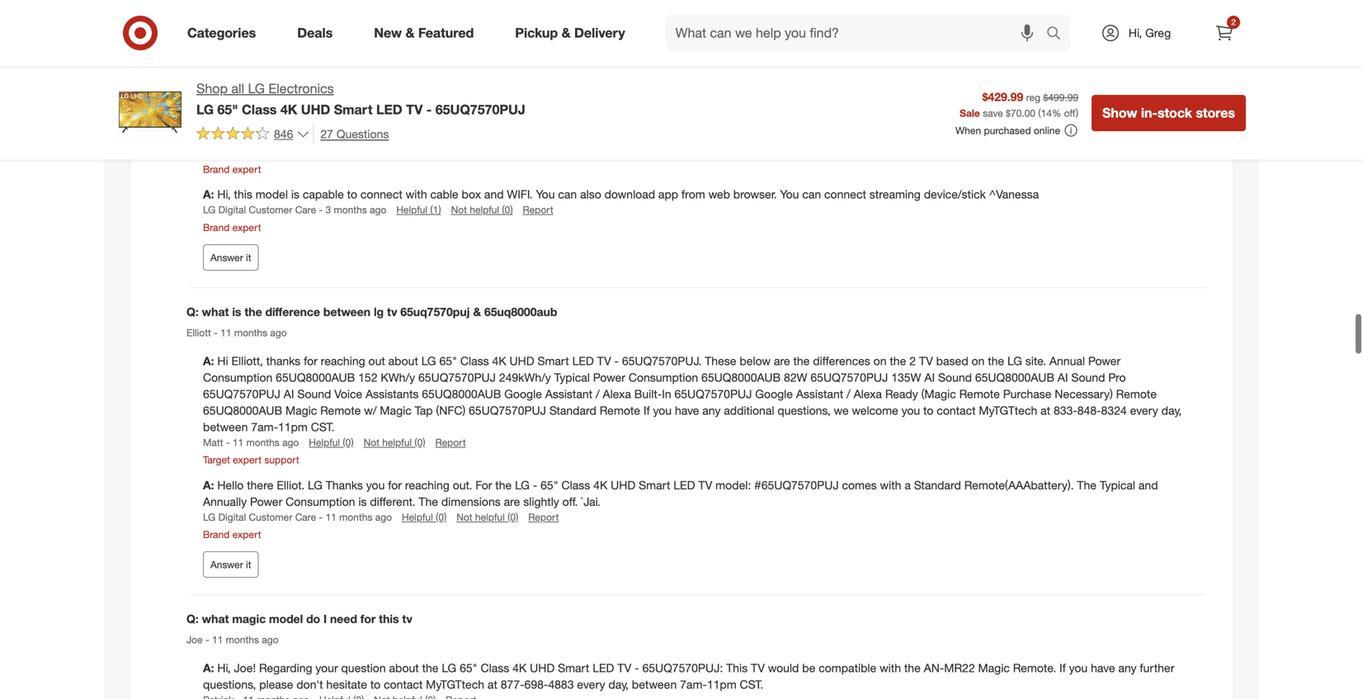 Task type: locate. For each thing, give the bounding box(es) containing it.
877-
[[823, 71, 847, 86], [501, 678, 525, 692]]

1 horizontal spatial don't
[[619, 71, 645, 86]]

2 vertical spatial year
[[334, 146, 353, 158]]

2 digital from the top
[[218, 204, 246, 216]]

answer it
[[211, 251, 251, 264], [211, 559, 251, 571]]

1 app from the top
[[659, 129, 679, 144]]

brand expert down lg digital customer care - 3 months ago
[[203, 221, 261, 233]]

coaxial
[[1115, 55, 1151, 69]]

65uq8000aub
[[276, 370, 355, 385], [702, 370, 781, 385], [976, 370, 1055, 385], [422, 387, 501, 401], [203, 403, 282, 418]]

65" inside hi, julie! regarding your question about the lg 65" class 4k uhd smart led tv - 65uq7570puj: it is possible if your spectrum cable box connects with an hdmi or with a coaxial cable as this tv has both those connections. if you have any further questions, please don't hesitate to contact mytgttech at 877-698-4883 every day, between 7am-11pm cst.
[[465, 55, 483, 69]]

0 vertical spatial reaching
[[321, 354, 365, 368]]

hi, left julie!
[[217, 55, 231, 69]]

65uq7570puj:
[[648, 55, 728, 69], [643, 661, 723, 676]]

helpful for lg
[[382, 436, 412, 449]]

& for pickup
[[562, 25, 571, 41]]

led inside hi elliott, thanks for reaching out about lg 65" class 4k uhd smart led tv - 65uq7570puj.     these below are the differences on the 2 tv based on the lg site.  annual power consumption  65uq8000aub 152 kwh/y   65uq7570puj 249kwh/y  typical power consumption   65uq8000aub 82w  65uq7570puj 135w  ai sound  65uq8000aub ai sound pro 65uq7570puj ai sound  voice assistants  65uq8000aub google assistant / alexa built-in   65uq7570puj google assistant / alexa ready (magic remote purchase necessary)  remote 65uq8000aub magic remote w/ magic tap (nfc)  65uq7570puj standard remote    if you have any additional questions, we welcome you to contact mytgttech at 833-848-8324 every day, between 7am-11pm cst.
[[573, 354, 594, 368]]

w/
[[364, 403, 377, 418]]

hi, joe! regarding your question about the lg 65" class 4k uhd smart led tv - 65uq7570puj: this tv would be compatible with the an-mr22 magic remote. if you have any further questions, please don't hesitate to contact mytgttech at 877-698-4883 every day, between 7am-11pm cst.
[[203, 661, 1175, 692]]

65" inside hi, joe! regarding your question about the lg 65" class 4k uhd smart led tv - 65uq7570puj: this tv would be compatible with the an-mr22 magic remote. if you have any further questions, please don't hesitate to contact mytgttech at 877-698-4883 every day, between 7am-11pm cst.
[[460, 661, 478, 676]]

1 vertical spatial 4883
[[548, 678, 574, 692]]

reg
[[1027, 91, 1041, 104]]

it for hi, this model is capable to connect with cable box and wifi. you can also download app from web browser. you can connect streaming device/stick ^vanessa
[[246, 251, 251, 264]]

2 browser. from the top
[[734, 187, 777, 202]]

2 vertical spatial 11pm
[[707, 678, 737, 692]]

a right comes
[[905, 478, 911, 492]]

6 a: from the top
[[203, 661, 217, 676]]

2 vertical spatial and
[[1139, 478, 1159, 492]]

customer
[[249, 146, 293, 158], [249, 204, 293, 216], [249, 511, 293, 523]]

65uq8000aub down below
[[702, 370, 781, 385]]

reaching left out.
[[405, 478, 450, 492]]

not
[[451, 204, 467, 216], [364, 436, 380, 449], [457, 511, 473, 523]]

please inside hi, joe! regarding your question about the lg 65" class 4k uhd smart led tv - 65uq7570puj: this tv would be compatible with the an-mr22 magic remote. if you have any further questions, please don't hesitate to contact mytgttech at 877-698-4883 every day, between 7am-11pm cst.
[[259, 678, 293, 692]]

day,
[[931, 71, 951, 86], [1162, 403, 1182, 418], [609, 678, 629, 692]]

led inside hello there elliot. lg thanks you for reaching out. for the lg - 65" class 4k uhd smart led tv model: #65uq7570puj comes with a standard remote(aaabattery). the typical and annually power consumption is different. the dimensions are slightly off. `jai.
[[674, 478, 696, 492]]

a: for hi, julie! regarding your question about the lg 65" class 4k uhd smart led tv - 65uq7570puj: it is possible if your spectrum cable box connects with an hdmi or with a coaxial cable as this tv has both those connections. if you have any further questions, please don't hesitate to contact mytgttech at 877-698-4883 every day, between 7am-11pm cst.
[[203, 55, 217, 69]]

customer left "3"
[[249, 204, 293, 216]]

what up 'elliott'
[[202, 305, 229, 319]]

0 vertical spatial don't
[[619, 71, 645, 86]]

& right 65uq7570puj
[[473, 305, 481, 319]]

a: up as in the top of the page
[[203, 55, 217, 69]]

this right as in the top of the page
[[218, 71, 237, 86]]

hi, inside hi, julie! regarding your question about the lg 65" class 4k uhd smart led tv - 65uq7570puj: it is possible if your spectrum cable box connects with an hdmi or with a coaxial cable as this tv has both those connections. if you have any further questions, please don't hesitate to contact mytgttech at 877-698-4883 every day, between 7am-11pm cst.
[[217, 55, 231, 69]]

class inside hello there elliot. lg thanks you for reaching out. for the lg - 65" class 4k uhd smart led tv model: #65uq7570puj comes with a standard remote(aaabattery). the typical and annually power consumption is different. the dimensions are slightly off. `jai.
[[562, 478, 591, 492]]

model left do
[[269, 612, 303, 626]]

device/stick for a: hi, this model is capable to connect with cable box and wifi. you can also download app from web browser. you can connect streaming device/stick ^vanessa lg digital customer care - 1 year ago brand expert
[[924, 129, 986, 144]]

0 vertical spatial device/stick
[[924, 129, 986, 144]]

if right remote.
[[1060, 661, 1066, 676]]

remote down voice
[[320, 403, 361, 418]]

1 customer from the top
[[249, 146, 293, 158]]

3 digital from the top
[[218, 511, 246, 523]]

are
[[774, 354, 791, 368], [504, 494, 520, 509]]

care down elliot.
[[295, 511, 316, 523]]

3 brand from the top
[[203, 528, 230, 541]]

1 vertical spatial 2
[[910, 354, 916, 368]]

class inside hi elliott, thanks for reaching out about lg 65" class 4k uhd smart led tv - 65uq7570puj.     these below are the differences on the 2 tv based on the lg site.  annual power consumption  65uq8000aub 152 kwh/y   65uq7570puj 249kwh/y  typical power consumption   65uq8000aub 82w  65uq7570puj 135w  ai sound  65uq8000aub ai sound pro 65uq7570puj ai sound  voice assistants  65uq8000aub google assistant / alexa built-in   65uq7570puj google assistant / alexa ready (magic remote purchase necessary)  remote 65uq8000aub magic remote w/ magic tap (nfc)  65uq7570puj standard remote    if you have any additional questions, we welcome you to contact mytgttech at 833-848-8324 every day, between 7am-11pm cst.
[[461, 354, 489, 368]]

magic inside hi, joe! regarding your question about the lg 65" class 4k uhd smart led tv - 65uq7570puj: this tv would be compatible with the an-mr22 magic remote. if you have any further questions, please don't hesitate to contact mytgttech at 877-698-4883 every day, between 7am-11pm cst.
[[979, 661, 1010, 676]]

power down there
[[250, 494, 283, 509]]

uhd inside hi, joe! regarding your question about the lg 65" class 4k uhd smart led tv - 65uq7570puj: this tv would be compatible with the an-mr22 magic remote. if you have any further questions, please don't hesitate to contact mytgttech at 877-698-4883 every day, between 7am-11pm cst.
[[530, 661, 555, 676]]

0 vertical spatial year
[[225, 27, 244, 40]]

hi, for joe!
[[217, 661, 231, 676]]

helpful down dimensions
[[475, 511, 505, 523]]

led for power
[[573, 354, 594, 368]]

a: hi, this model is capable to connect with cable box and wifi. you can also download app from web browser. you can connect streaming device/stick ^vanessa lg digital customer care - 1 year ago brand expert
[[203, 129, 1040, 175]]

the inside hello there elliot. lg thanks you for reaching out. for the lg - 65" class 4k uhd smart led tv model: #65uq7570puj comes with a standard remote(aaabattery). the typical and annually power consumption is different. the dimensions are slightly off. `jai.
[[496, 478, 512, 492]]

2 wifi. from the top
[[507, 187, 533, 202]]

1 vertical spatial for
[[388, 478, 402, 492]]

2 horizontal spatial cst.
[[1062, 71, 1086, 86]]

from for hi, this model is capable to connect with cable box and wifi. you can also download app from web browser. you can connect streaming device/stick ^vanessa
[[682, 187, 706, 202]]

have down featured
[[438, 71, 463, 86]]

questions, down joe!
[[203, 678, 256, 692]]

not down w/
[[364, 436, 380, 449]]

if down built-
[[644, 403, 650, 418]]

2 on from the left
[[972, 354, 985, 368]]

year
[[225, 27, 244, 40], [239, 88, 258, 100], [334, 146, 353, 158]]

ai
[[925, 370, 935, 385], [1058, 370, 1069, 385], [284, 387, 294, 401]]

0 horizontal spatial 2
[[910, 354, 916, 368]]

0 horizontal spatial the
[[419, 494, 438, 509]]

contact
[[706, 71, 745, 86], [937, 403, 976, 418], [384, 678, 423, 692]]

1 horizontal spatial at
[[810, 71, 820, 86]]

hi, for julie!
[[217, 55, 231, 69]]

a: up annually
[[203, 478, 217, 492]]

sound down based
[[939, 370, 973, 385]]

day, inside hi, julie! regarding your question about the lg 65" class 4k uhd smart led tv - 65uq7570puj: it is possible if your spectrum cable box connects with an hdmi or with a coaxial cable as this tv has both those connections. if you have any further questions, please don't hesitate to contact mytgttech at 877-698-4883 every day, between 7am-11pm cst.
[[931, 71, 951, 86]]

3 care from the top
[[295, 511, 316, 523]]

1 horizontal spatial 7am-
[[680, 678, 707, 692]]

2 vertical spatial any
[[1119, 661, 1137, 676]]

2 / from the left
[[847, 387, 851, 401]]

cst. down or
[[1062, 71, 1086, 86]]

0 vertical spatial it
[[246, 251, 251, 264]]

expert for hi, julie! regarding your question about the lg 65" class 4k uhd smart led tv - 65uq7570puj: it is possible if your spectrum cable box connects with an hdmi or with a coaxial cable as this tv has both those connections. if you have any further questions, please don't hesitate to contact mytgttech at 877-698-4883 every day, between 7am-11pm cst.
[[233, 105, 262, 117]]

65uq7570puj: inside hi, joe! regarding your question about the lg 65" class 4k uhd smart led tv - 65uq7570puj: this tv would be compatible with the an-mr22 magic remote. if you have any further questions, please don't hesitate to contact mytgttech at 877-698-4883 every day, between 7am-11pm cst.
[[643, 661, 723, 676]]

65" for elliott,
[[440, 354, 457, 368]]

categories
[[187, 25, 256, 41]]

please down q: what magic model do i need for this tv joe - 11 months ago
[[259, 678, 293, 692]]

months up there
[[246, 436, 280, 449]]

0 horizontal spatial on
[[874, 354, 887, 368]]

1 horizontal spatial &
[[473, 305, 481, 319]]

1 horizontal spatial 11pm
[[707, 678, 737, 692]]

what for magic
[[202, 612, 229, 626]]

between inside q: what is the difference between lg tv 65uq7570puj & 65uq8000aub elliott - 11 months ago
[[324, 305, 371, 319]]

65uq7570puj
[[436, 101, 526, 118], [419, 370, 496, 385], [811, 370, 889, 385], [203, 387, 281, 401], [675, 387, 752, 401], [469, 403, 546, 418]]

/ left built-
[[596, 387, 600, 401]]

2 horizontal spatial consumption
[[629, 370, 699, 385]]

reaching
[[321, 354, 365, 368], [405, 478, 450, 492]]

0 horizontal spatial google
[[505, 387, 542, 401]]

2 care from the top
[[295, 204, 316, 216]]

alexa left built-
[[603, 387, 631, 401]]

1 vertical spatial question
[[341, 661, 386, 676]]

for
[[304, 354, 318, 368], [388, 478, 402, 492], [361, 612, 376, 626]]

report button
[[523, 203, 554, 217], [436, 436, 466, 450], [529, 510, 559, 524]]

1 alexa from the left
[[603, 387, 631, 401]]

your for questions,
[[321, 55, 343, 69]]

0 vertical spatial power
[[1089, 354, 1121, 368]]

you right remote.
[[1070, 661, 1088, 676]]

2 horizontal spatial questions,
[[778, 403, 831, 418]]

&
[[406, 25, 415, 41], [562, 25, 571, 41], [473, 305, 481, 319]]

1 vertical spatial every
[[1131, 403, 1159, 418]]

have inside hi elliott, thanks for reaching out about lg 65" class 4k uhd smart led tv - 65uq7570puj.     these below are the differences on the 2 tv based on the lg site.  annual power consumption  65uq8000aub 152 kwh/y   65uq7570puj 249kwh/y  typical power consumption   65uq8000aub 82w  65uq7570puj 135w  ai sound  65uq8000aub ai sound pro 65uq7570puj ai sound  voice assistants  65uq8000aub google assistant / alexa built-in   65uq7570puj google assistant / alexa ready (magic remote purchase necessary)  remote 65uq8000aub magic remote w/ magic tap (nfc)  65uq7570puj standard remote    if you have any additional questions, we welcome you to contact mytgttech at 833-848-8324 every day, between 7am-11pm cst.
[[675, 403, 700, 418]]

4 a: from the top
[[203, 354, 217, 368]]

ago down magic
[[262, 634, 279, 646]]

cst.
[[1062, 71, 1086, 86], [311, 420, 335, 434], [740, 678, 764, 692]]

1 vertical spatial answer it
[[211, 559, 251, 571]]

deals
[[297, 25, 333, 41]]

65uq7570puj: left this
[[643, 661, 723, 676]]

1 vertical spatial contact
[[937, 403, 976, 418]]

magic down assistants
[[380, 403, 412, 418]]

q:
[[187, 305, 199, 319], [187, 612, 199, 626]]

magic down thanks
[[286, 403, 317, 418]]

q: inside q: what is the difference between lg tv 65uq7570puj & 65uq8000aub elliott - 11 months ago
[[187, 305, 199, 319]]

streaming for a: hi, this model is capable to connect with cable box and wifi. you can also download app from web browser. you can connect streaming device/stick ^vanessa
[[870, 187, 921, 202]]

reaching up the 152
[[321, 354, 365, 368]]

browser. for a: hi, this model is capable to connect with cable box and wifi. you can also download app from web browser. you can connect streaming device/stick ^vanessa
[[734, 187, 777, 202]]

not helpful  (0) button down dimensions
[[457, 510, 519, 524]]

sound up necessary) at right
[[1072, 370, 1106, 385]]

1 horizontal spatial tv
[[402, 612, 413, 626]]

0 vertical spatial for
[[304, 354, 318, 368]]

1 vertical spatial 1
[[231, 88, 236, 100]]

led
[[598, 55, 620, 69], [376, 101, 403, 118], [573, 354, 594, 368], [674, 478, 696, 492], [593, 661, 615, 676]]

you inside hi, joe! regarding your question about the lg 65" class 4k uhd smart led tv - 65uq7570puj: this tv would be compatible with the an-mr22 magic remote. if you have any further questions, please don't hesitate to contact mytgttech at 877-698-4883 every day, between 7am-11pm cst.
[[1070, 661, 1088, 676]]

2 vertical spatial every
[[577, 678, 606, 692]]

helpful
[[470, 204, 500, 216], [382, 436, 412, 449], [475, 511, 505, 523]]

web for a: hi, this model is capable to connect with cable box and wifi. you can also download app from web browser. you can connect streaming device/stick ^vanessa lg digital customer care - 1 year ago brand expert
[[709, 129, 731, 144]]

care for hi, this model is capable to connect with cable box and wifi. you can also download app from web browser. you can connect streaming device/stick ^vanessa
[[295, 204, 316, 216]]

annually
[[203, 494, 247, 509]]

4k inside hi, joe! regarding your question about the lg 65" class 4k uhd smart led tv - 65uq7570puj: this tv would be compatible with the an-mr22 magic remote. if you have any further questions, please don't hesitate to contact mytgttech at 877-698-4883 every day, between 7am-11pm cst.
[[513, 661, 527, 676]]

digital for hi, this model is capable to connect with cable box and wifi. you can also download app from web browser. you can connect streaming device/stick ^vanessa
[[218, 204, 246, 216]]

not helpful  (0) right the (1)
[[451, 204, 513, 216]]

0 vertical spatial model
[[256, 129, 288, 144]]

answer it button for hello there elliot. lg thanks you for reaching out. for the lg - 65" class 4k uhd smart led tv model: #65uq7570puj comes with a standard remote(aaabattery). the typical and annually power consumption is different. the dimensions are slightly off. `jai.
[[203, 552, 259, 578]]

year for julie
[[225, 27, 244, 40]]

ai down 'annual'
[[1058, 370, 1069, 385]]

1 support from the top
[[265, 105, 299, 117]]

support
[[265, 105, 299, 117], [265, 454, 299, 466]]

0 vertical spatial not helpful  (0) button
[[451, 203, 513, 217]]

helpful  (1)
[[397, 204, 441, 216]]

helpful  (0) for for
[[309, 436, 354, 449]]

1 answer it button from the top
[[203, 244, 259, 271]]

remote down pro
[[1117, 387, 1157, 401]]

hi, left greg
[[1129, 26, 1143, 40]]

What can we help you find? suggestions appear below search field
[[666, 15, 1051, 51]]

have inside hi, joe! regarding your question about the lg 65" class 4k uhd smart led tv - 65uq7570puj: this tv would be compatible with the an-mr22 magic remote. if you have any further questions, please don't hesitate to contact mytgttech at 877-698-4883 every day, between 7am-11pm cst.
[[1092, 661, 1116, 676]]

& right pickup
[[562, 25, 571, 41]]

& for new
[[406, 25, 415, 41]]

1 vertical spatial support
[[265, 454, 299, 466]]

additional
[[724, 403, 775, 418]]

regarding right joe!
[[259, 661, 313, 676]]

in
[[662, 387, 672, 401]]

this right need
[[379, 612, 399, 626]]

hi,
[[1129, 26, 1143, 40], [217, 55, 231, 69], [217, 129, 231, 144], [217, 187, 231, 202], [217, 661, 231, 676]]

4k inside hi elliott, thanks for reaching out about lg 65" class 4k uhd smart led tv - 65uq7570puj.     these below are the differences on the 2 tv based on the lg site.  annual power consumption  65uq8000aub 152 kwh/y   65uq7570puj 249kwh/y  typical power consumption   65uq8000aub 82w  65uq7570puj 135w  ai sound  65uq8000aub ai sound pro 65uq7570puj ai sound  voice assistants  65uq8000aub google assistant / alexa built-in   65uq7570puj google assistant / alexa ready (magic remote purchase necessary)  remote 65uq8000aub magic remote w/ magic tap (nfc)  65uq7570puj standard remote    if you have any additional questions, we welcome you to contact mytgttech at 833-848-8324 every day, between 7am-11pm cst.
[[492, 354, 507, 368]]

0 horizontal spatial magic
[[286, 403, 317, 418]]

target expert support for hi, this model is capable to connect with cable box and wifi. you can also download app from web browser. you can connect streaming device/stick ^vanessa
[[203, 105, 299, 117]]

2 capable from the top
[[303, 187, 344, 202]]

27 questions link
[[313, 125, 389, 143]]

4k for to
[[513, 661, 527, 676]]

0 vertical spatial report
[[523, 204, 554, 216]]

2 streaming from the top
[[870, 187, 921, 202]]

0 vertical spatial and
[[485, 129, 504, 144]]

2 ^vanessa from the top
[[990, 187, 1040, 202]]

1 vertical spatial at
[[1041, 403, 1051, 418]]

2 web from the top
[[709, 187, 731, 202]]

0 horizontal spatial cst.
[[311, 420, 335, 434]]

2 answer from the top
[[211, 559, 243, 571]]

what up joe
[[202, 612, 229, 626]]

wifi. inside a: hi, this model is capable to connect with cable box and wifi. you can also download app from web browser. you can connect streaming device/stick ^vanessa lg digital customer care - 1 year ago brand expert
[[507, 129, 533, 144]]

questions, down pickup
[[525, 71, 578, 86]]

7am-
[[1003, 71, 1030, 86], [251, 420, 278, 434], [680, 678, 707, 692]]

2 customer from the top
[[249, 204, 293, 216]]

contact inside hi, julie! regarding your question about the lg 65" class 4k uhd smart led tv - 65uq7570puj: it is possible if your spectrum cable box connects with an hdmi or with a coaxial cable as this tv has both those connections. if you have any further questions, please don't hesitate to contact mytgttech at 877-698-4883 every day, between 7am-11pm cst.
[[706, 71, 745, 86]]

0 vertical spatial streaming
[[870, 129, 921, 144]]

cable inside a: hi, this model is capable to connect with cable box and wifi. you can also download app from web browser. you can connect streaming device/stick ^vanessa lg digital customer care - 1 year ago brand expert
[[431, 129, 459, 144]]

to inside a: hi, this model is capable to connect with cable box and wifi. you can also download app from web browser. you can connect streaming device/stick ^vanessa lg digital customer care - 1 year ago brand expert
[[347, 129, 358, 144]]

249kwh/y
[[499, 370, 551, 385]]

regarding up the both
[[264, 55, 317, 69]]

1 vertical spatial not helpful  (0)
[[364, 436, 426, 449]]

2 download from the top
[[605, 187, 656, 202]]

based
[[937, 354, 969, 368]]

- inside hello there elliot. lg thanks you for reaching out. for the lg - 65" class 4k uhd smart led tv model: #65uq7570puj comes with a standard remote(aaabattery). the typical and annually power consumption is different. the dimensions are slightly off. `jai.
[[533, 478, 538, 492]]

q: what magic model do i need for this tv joe - 11 months ago
[[187, 612, 413, 646]]

0 horizontal spatial every
[[577, 678, 606, 692]]

2 a: from the top
[[203, 129, 214, 144]]

from
[[682, 129, 706, 144], [682, 187, 706, 202]]

on right 'differences'
[[874, 354, 887, 368]]

device/stick for a: hi, this model is capable to connect with cable box and wifi. you can also download app from web browser. you can connect streaming device/stick ^vanessa
[[924, 187, 986, 202]]

target down the ivan
[[203, 105, 230, 117]]

below
[[740, 354, 771, 368]]

(magic
[[922, 387, 957, 401]]

1 q: from the top
[[187, 305, 199, 319]]

wifi. for hi, this model is capable to connect with cable box and wifi. you can also download app from web browser. you can connect streaming device/stick ^vanessa
[[507, 187, 533, 202]]

between inside hi, joe! regarding your question about the lg 65" class 4k uhd smart led tv - 65uq7570puj: this tv would be compatible with the an-mr22 magic remote. if you have any further questions, please don't hesitate to contact mytgttech at 877-698-4883 every day, between 7am-11pm cst.
[[632, 678, 677, 692]]

possible
[[753, 55, 797, 69]]

a:
[[203, 55, 217, 69], [203, 129, 214, 144], [203, 187, 214, 202], [203, 354, 217, 368], [203, 478, 217, 492], [203, 661, 217, 676]]

q: for q: what magic model do i need for this tv
[[187, 612, 199, 626]]

led inside shop all lg electronics lg 65" class 4k uhd smart led tv - 65uq7570puj
[[376, 101, 403, 118]]

ago up julie!
[[246, 27, 263, 40]]

expert for hi elliott, thanks for reaching out about lg 65" class 4k uhd smart led tv - 65uq7570puj.     these below are the differences on the 2 tv based on the lg site.  annual power consumption  65uq8000aub 152 kwh/y   65uq7570puj 249kwh/y  typical power consumption   65uq8000aub 82w  65uq7570puj 135w  ai sound  65uq8000aub ai sound pro 65uq7570puj ai sound  voice assistants  65uq8000aub google assistant / alexa built-in   65uq7570puj google assistant / alexa ready (magic remote purchase necessary)  remote 65uq8000aub magic remote w/ magic tap (nfc)  65uq7570puj standard remote    if you have any additional questions, we welcome you to contact mytgttech at 833-848-8324 every day, between 7am-11pm cst.
[[233, 454, 262, 466]]

hello
[[217, 478, 244, 492]]

65"
[[465, 55, 483, 69], [217, 101, 238, 118], [440, 354, 457, 368], [541, 478, 559, 492], [460, 661, 478, 676]]

target expert support down the ivan - 1 year ago
[[203, 105, 299, 117]]

helpful  (0) for lg
[[402, 511, 447, 523]]

slightly
[[524, 494, 560, 509]]

to inside hi elliott, thanks for reaching out about lg 65" class 4k uhd smart led tv - 65uq7570puj.     these below are the differences on the 2 tv based on the lg site.  annual power consumption  65uq8000aub 152 kwh/y   65uq7570puj 249kwh/y  typical power consumption   65uq8000aub 82w  65uq7570puj 135w  ai sound  65uq8000aub ai sound pro 65uq7570puj ai sound  voice assistants  65uq8000aub google assistant / alexa built-in   65uq7570puj google assistant / alexa ready (magic remote purchase necessary)  remote 65uq8000aub magic remote w/ magic tap (nfc)  65uq7570puj standard remote    if you have any additional questions, we welcome you to contact mytgttech at 833-848-8324 every day, between 7am-11pm cst.
[[924, 403, 934, 418]]

11 right 'elliott'
[[221, 326, 232, 339]]

have inside hi, julie! regarding your question about the lg 65" class 4k uhd smart led tv - 65uq7570puj: it is possible if your spectrum cable box connects with an hdmi or with a coaxial cable as this tv has both those connections. if you have any further questions, please don't hesitate to contact mytgttech at 877-698-4883 every day, between 7am-11pm cst.
[[438, 71, 463, 86]]

1 vertical spatial 698-
[[525, 678, 548, 692]]

box for a: hi, this model is capable to connect with cable box and wifi. you can also download app from web browser. you can connect streaming device/stick ^vanessa lg digital customer care - 1 year ago brand expert
[[462, 129, 481, 144]]

is down thanks
[[359, 494, 367, 509]]

2 vertical spatial digital
[[218, 511, 246, 523]]

1 streaming from the top
[[870, 129, 921, 144]]

also for hi, this model is capable to connect with cable box and wifi. you can also download app from web browser. you can connect streaming device/stick ^vanessa
[[580, 187, 602, 202]]

0 vertical spatial customer
[[249, 146, 293, 158]]

to inside hi, julie! regarding your question about the lg 65" class 4k uhd smart led tv - 65uq7570puj: it is possible if your spectrum cable box connects with an hdmi or with a coaxial cable as this tv has both those connections. if you have any further questions, please don't hesitate to contact mytgttech at 877-698-4883 every day, between 7am-11pm cst.
[[693, 71, 703, 86]]

is inside hello there elliot. lg thanks you for reaching out. for the lg - 65" class 4k uhd smart led tv model: #65uq7570puj comes with a standard remote(aaabattery). the typical and annually power consumption is different. the dimensions are slightly off. `jai.
[[359, 494, 367, 509]]

2 link
[[1207, 15, 1243, 51]]

regarding for julie!
[[264, 55, 317, 69]]

2 target expert support from the top
[[203, 454, 299, 466]]

alexa
[[603, 387, 631, 401], [854, 387, 883, 401]]

0 horizontal spatial 11pm
[[278, 420, 308, 434]]

1 browser. from the top
[[734, 129, 777, 144]]

0 vertical spatial brand
[[203, 163, 230, 175]]

smart inside shop all lg electronics lg 65" class 4k uhd smart led tv - 65uq7570puj
[[334, 101, 373, 118]]

0 vertical spatial box
[[920, 55, 940, 69]]

connects
[[943, 55, 991, 69]]

2 horizontal spatial at
[[1041, 403, 1051, 418]]

answer up 'elliott'
[[211, 251, 243, 264]]

class for 65uq7570puj
[[461, 354, 489, 368]]

hesitate inside hi, julie! regarding your question about the lg 65" class 4k uhd smart led tv - 65uq7570puj: it is possible if your spectrum cable box connects with an hdmi or with a coaxial cable as this tv has both those connections. if you have any further questions, please don't hesitate to contact mytgttech at 877-698-4883 every day, between 7am-11pm cst.
[[649, 71, 689, 86]]

2 answer it from the top
[[211, 559, 251, 571]]

year for ivan
[[239, 88, 258, 100]]

helpful  (0) up thanks
[[309, 436, 354, 449]]

has
[[257, 71, 276, 86]]

65uq8000aub up the 'matt - 11 months ago'
[[203, 403, 282, 418]]

not helpful  (0) for reaching
[[457, 511, 519, 523]]

what inside q: what is the difference between lg tv 65uq7570puj & 65uq8000aub elliott - 11 months ago
[[202, 305, 229, 319]]

1 horizontal spatial a
[[1105, 55, 1112, 69]]

1 on from the left
[[874, 354, 887, 368]]

save
[[983, 107, 1004, 119]]

you up 'different.' on the bottom left
[[366, 478, 385, 492]]

questions, inside hi, joe! regarding your question about the lg 65" class 4k uhd smart led tv - 65uq7570puj: this tv would be compatible with the an-mr22 magic remote. if you have any further questions, please don't hesitate to contact mytgttech at 877-698-4883 every day, between 7am-11pm cst.
[[203, 678, 256, 692]]

power down '65uq7570puj.'
[[593, 370, 626, 385]]

1 horizontal spatial power
[[593, 370, 626, 385]]

1 download from the top
[[605, 129, 656, 144]]

box inside a: hi, this model is capable to connect with cable box and wifi. you can also download app from web browser. you can connect streaming device/stick ^vanessa lg digital customer care - 1 year ago brand expert
[[462, 129, 481, 144]]

0 vertical spatial if
[[407, 71, 413, 86]]

1 web from the top
[[709, 129, 731, 144]]

cst. down voice
[[311, 420, 335, 434]]

answer
[[211, 251, 243, 264], [211, 559, 243, 571]]

5 a: from the top
[[203, 478, 217, 492]]

from inside a: hi, this model is capable to connect with cable box and wifi. you can also download app from web browser. you can connect streaming device/stick ^vanessa lg digital customer care - 1 year ago brand expert
[[682, 129, 706, 144]]

uhd inside shop all lg electronics lg 65" class 4k uhd smart led tv - 65uq7570puj
[[301, 101, 330, 118]]

lg inside hi, joe! regarding your question about the lg 65" class 4k uhd smart led tv - 65uq7570puj: this tv would be compatible with the an-mr22 magic remote. if you have any further questions, please don't hesitate to contact mytgttech at 877-698-4883 every day, between 7am-11pm cst.
[[442, 661, 457, 676]]

1 vertical spatial are
[[504, 494, 520, 509]]

1 horizontal spatial magic
[[380, 403, 412, 418]]

i
[[324, 612, 327, 626]]

1 horizontal spatial mytgttech
[[748, 71, 807, 86]]

65uq7570puj: inside hi, julie! regarding your question about the lg 65" class 4k uhd smart led tv - 65uq7570puj: it is possible if your spectrum cable box connects with an hdmi or with a coaxial cable as this tv has both those connections. if you have any further questions, please don't hesitate to contact mytgttech at 877-698-4883 every day, between 7am-11pm cst.
[[648, 55, 728, 69]]

have down '65uq7570puj.'
[[675, 403, 700, 418]]

sale
[[960, 107, 981, 119]]

regarding inside hi, joe! regarding your question about the lg 65" class 4k uhd smart led tv - 65uq7570puj: this tv would be compatible with the an-mr22 magic remote. if you have any further questions, please don't hesitate to contact mytgttech at 877-698-4883 every day, between 7am-11pm cst.
[[259, 661, 313, 676]]

brand for hello there elliot. lg thanks you for reaching out. for the lg - 65" class 4k uhd smart led tv model: #65uq7570puj comes with a standard remote(aaabattery). the typical and annually power consumption is different. the dimensions are slightly off. `jai.
[[203, 528, 230, 541]]

not down dimensions
[[457, 511, 473, 523]]

11pm down this
[[707, 678, 737, 692]]

1 horizontal spatial cst.
[[740, 678, 764, 692]]

helpful for hi, this model is capable to connect with cable box and wifi. you can also download app from web browser. you can connect streaming device/stick ^vanessa
[[397, 204, 428, 216]]

4883 inside hi, julie! regarding your question about the lg 65" class 4k uhd smart led tv - 65uq7570puj: it is possible if your spectrum cable box connects with an hdmi or with a coaxial cable as this tv has both those connections. if you have any further questions, please don't hesitate to contact mytgttech at 877-698-4883 every day, between 7am-11pm cst.
[[871, 71, 896, 86]]

class inside hi, julie! regarding your question about the lg 65" class 4k uhd smart led tv - 65uq7570puj: it is possible if your spectrum cable box connects with an hdmi or with a coaxial cable as this tv has both those connections. if you have any further questions, please don't hesitate to contact mytgttech at 877-698-4883 every day, between 7am-11pm cst.
[[486, 55, 515, 69]]

1 it from the top
[[246, 251, 251, 264]]

and inside a: hi, this model is capable to connect with cable box and wifi. you can also download app from web browser. you can connect streaming device/stick ^vanessa lg digital customer care - 1 year ago brand expert
[[485, 129, 504, 144]]

2 q: from the top
[[187, 612, 199, 626]]

brand down annually
[[203, 528, 230, 541]]

^vanessa for a: hi, this model is capable to connect with cable box and wifi. you can also download app from web browser. you can connect streaming device/stick ^vanessa
[[990, 187, 1040, 202]]

wifi.
[[507, 129, 533, 144], [507, 187, 533, 202]]

at inside hi, julie! regarding your question about the lg 65" class 4k uhd smart led tv - 65uq7570puj: it is possible if your spectrum cable box connects with an hdmi or with a coaxial cable as this tv has both those connections. if you have any further questions, please don't hesitate to contact mytgttech at 877-698-4883 every day, between 7am-11pm cst.
[[810, 71, 820, 86]]

brand inside a: hi, this model is capable to connect with cable box and wifi. you can also download app from web browser. you can connect streaming device/stick ^vanessa lg digital customer care - 1 year ago brand expert
[[203, 163, 230, 175]]

0 vertical spatial please
[[582, 71, 616, 86]]

2 target from the top
[[203, 454, 230, 466]]

smart for power
[[538, 354, 569, 368]]

1 from from the top
[[682, 129, 706, 144]]

thanks
[[266, 354, 301, 368]]

65uq7570puj: left it
[[648, 55, 728, 69]]

1 wifi. from the top
[[507, 129, 533, 144]]

2 from from the top
[[682, 187, 706, 202]]

1 target from the top
[[203, 105, 230, 117]]

this inside q: what magic model do i need for this tv joe - 11 months ago
[[379, 612, 399, 626]]

out
[[369, 354, 385, 368]]

1 care from the top
[[295, 146, 316, 158]]

reaching inside hi elliott, thanks for reaching out about lg 65" class 4k uhd smart led tv - 65uq7570puj.     these below are the differences on the 2 tv based on the lg site.  annual power consumption  65uq8000aub 152 kwh/y   65uq7570puj 249kwh/y  typical power consumption   65uq8000aub 82w  65uq7570puj 135w  ai sound  65uq8000aub ai sound pro 65uq7570puj ai sound  voice assistants  65uq8000aub google assistant / alexa built-in   65uq7570puj google assistant / alexa ready (magic remote purchase necessary)  remote 65uq8000aub magic remote w/ magic tap (nfc)  65uq7570puj standard remote    if you have any additional questions, we welcome you to contact mytgttech at 833-848-8324 every day, between 7am-11pm cst.
[[321, 354, 365, 368]]

magic right 'mr22' on the bottom of the page
[[979, 661, 1010, 676]]

1 brand expert from the top
[[203, 221, 261, 233]]

an
[[1019, 55, 1031, 69]]

streaming inside a: hi, this model is capable to connect with cable box and wifi. you can also download app from web browser. you can connect streaming device/stick ^vanessa lg digital customer care - 1 year ago brand expert
[[870, 129, 921, 144]]

customer down 846
[[249, 146, 293, 158]]

tv right "lg"
[[387, 305, 397, 319]]

0 vertical spatial tv
[[387, 305, 397, 319]]

833-
[[1054, 403, 1078, 418]]

answer it button down lg digital customer care - 3 months ago
[[203, 244, 259, 271]]

pickup & delivery
[[515, 25, 626, 41]]

q: inside q: what magic model do i need for this tv joe - 11 months ago
[[187, 612, 199, 626]]

`jai.
[[581, 494, 601, 509]]

class inside shop all lg electronics lg 65" class 4k uhd smart led tv - 65uq7570puj
[[242, 101, 277, 118]]

the inside hi, julie! regarding your question about the lg 65" class 4k uhd smart led tv - 65uq7570puj: it is possible if your spectrum cable box connects with an hdmi or with a coaxial cable as this tv has both those connections. if you have any further questions, please don't hesitate to contact mytgttech at 877-698-4883 every day, between 7am-11pm cst.
[[427, 55, 444, 69]]

brand down the 846 link
[[203, 163, 230, 175]]

as
[[203, 71, 215, 86]]

this up lg digital customer care - 3 months ago
[[234, 187, 253, 202]]

months down magic
[[226, 634, 259, 646]]

lg
[[374, 305, 384, 319]]

hi elliott, thanks for reaching out about lg 65" class 4k uhd smart led tv - 65uq7570puj.     these below are the differences on the 2 tv based on the lg site.  annual power consumption  65uq8000aub 152 kwh/y   65uq7570puj 249kwh/y  typical power consumption   65uq8000aub 82w  65uq7570puj 135w  ai sound  65uq8000aub ai sound pro 65uq7570puj ai sound  voice assistants  65uq8000aub google assistant / alexa built-in   65uq7570puj google assistant / alexa ready (magic remote purchase necessary)  remote 65uq8000aub magic remote w/ magic tap (nfc)  65uq7570puj standard remote    if you have any additional questions, we welcome you to contact mytgttech at 833-848-8324 every day, between 7am-11pm cst.
[[203, 354, 1182, 434]]

0 vertical spatial day,
[[931, 71, 951, 86]]

with right comes
[[881, 478, 902, 492]]

question inside hi, joe! regarding your question about the lg 65" class 4k uhd smart led tv - 65uq7570puj: this tv would be compatible with the an-mr22 magic remote. if you have any further questions, please don't hesitate to contact mytgttech at 877-698-4883 every day, between 7am-11pm cst.
[[341, 661, 386, 676]]

1 a: from the top
[[203, 55, 217, 69]]

every inside hi, julie! regarding your question about the lg 65" class 4k uhd smart led tv - 65uq7570puj: it is possible if your spectrum cable box connects with an hdmi or with a coaxial cable as this tv has both those connections. if you have any further questions, please don't hesitate to contact mytgttech at 877-698-4883 every day, between 7am-11pm cst.
[[900, 71, 928, 86]]

and for hi, this model is capable to connect with cable box and wifi. you can also download app from web browser. you can connect streaming device/stick ^vanessa
[[485, 187, 504, 202]]

digital for hello there elliot. lg thanks you for reaching out. for the lg - 65" class 4k uhd smart led tv model: #65uq7570puj comes with a standard remote(aaabattery). the typical and annually power consumption is different. the dimensions are slightly off. `jai.
[[218, 511, 246, 523]]

1 vertical spatial brand
[[203, 221, 230, 233]]

1 vertical spatial helpful  (0)
[[309, 436, 354, 449]]

1 capable from the top
[[303, 129, 344, 144]]

2 app from the top
[[659, 187, 679, 202]]

your right if
[[809, 55, 831, 69]]

answer it button up magic
[[203, 552, 259, 578]]

0 horizontal spatial typical
[[555, 370, 590, 385]]

uhd inside hello there elliot. lg thanks you for reaching out. for the lg - 65" class 4k uhd smart led tv model: #65uq7570puj comes with a standard remote(aaabattery). the typical and annually power consumption is different. the dimensions are slightly off. `jai.
[[611, 478, 636, 492]]

1 vertical spatial don't
[[297, 678, 323, 692]]

1 vertical spatial helpful
[[382, 436, 412, 449]]

1 brand from the top
[[203, 163, 230, 175]]

have right remote.
[[1092, 661, 1116, 676]]

regarding for joe!
[[259, 661, 313, 676]]

1 horizontal spatial are
[[774, 354, 791, 368]]

led for connections.
[[598, 55, 620, 69]]

0 horizontal spatial mytgttech
[[426, 678, 485, 692]]

1 vertical spatial box
[[462, 129, 481, 144]]

for inside hello there elliot. lg thanks you for reaching out. for the lg - 65" class 4k uhd smart led tv model: #65uq7570puj comes with a standard remote(aaabattery). the typical and annually power consumption is different. the dimensions are slightly off. `jai.
[[388, 478, 402, 492]]

helpful  (0) button for lg
[[402, 510, 447, 524]]

consumption down '65uq7570puj.'
[[629, 370, 699, 385]]

day, inside hi elliott, thanks for reaching out about lg 65" class 4k uhd smart led tv - 65uq7570puj.     these below are the differences on the 2 tv based on the lg site.  annual power consumption  65uq8000aub 152 kwh/y   65uq7570puj 249kwh/y  typical power consumption   65uq8000aub 82w  65uq7570puj 135w  ai sound  65uq8000aub ai sound pro 65uq7570puj ai sound  voice assistants  65uq8000aub google assistant / alexa built-in   65uq7570puj google assistant / alexa ready (magic remote purchase necessary)  remote 65uq8000aub magic remote w/ magic tap (nfc)  65uq7570puj standard remote    if you have any additional questions, we welcome you to contact mytgttech at 833-848-8324 every day, between 7am-11pm cst.
[[1162, 403, 1182, 418]]

not helpful  (0)
[[451, 204, 513, 216], [364, 436, 426, 449], [457, 511, 519, 523]]

2 also from the top
[[580, 187, 602, 202]]

brand expert for hello there elliot. lg thanks you for reaching out. for the lg - 65" class 4k uhd smart led tv model: #65uq7570puj comes with a standard remote(aaabattery). the typical and annually power consumption is different. the dimensions are slightly off. `jai.
[[203, 528, 261, 541]]

0 vertical spatial target
[[203, 105, 230, 117]]

0 vertical spatial about
[[394, 55, 424, 69]]

you
[[536, 129, 555, 144], [781, 129, 800, 144], [536, 187, 555, 202], [781, 187, 800, 202]]

2 device/stick from the top
[[924, 187, 986, 202]]

1 vertical spatial care
[[295, 204, 316, 216]]

0 vertical spatial download
[[605, 129, 656, 144]]

1 target expert support from the top
[[203, 105, 299, 117]]

0 horizontal spatial 4883
[[548, 678, 574, 692]]

this inside hi, julie! regarding your question about the lg 65" class 4k uhd smart led tv - 65uq7570puj: it is possible if your spectrum cable box connects with an hdmi or with a coaxial cable as this tv has both those connections. if you have any further questions, please don't hesitate to contact mytgttech at 877-698-4883 every day, between 7am-11pm cst.
[[218, 71, 237, 86]]

q: up joe
[[187, 612, 199, 626]]

tv right need
[[402, 612, 413, 626]]

2 brand expert from the top
[[203, 528, 261, 541]]

app down hi, julie! regarding your question about the lg 65" class 4k uhd smart led tv - 65uq7570puj: it is possible if your spectrum cable box connects with an hdmi or with a coaxial cable as this tv has both those connections. if you have any further questions, please don't hesitate to contact mytgttech at 877-698-4883 every day, between 7am-11pm cst.
[[659, 129, 679, 144]]

& inside q: what is the difference between lg tv 65uq7570puj & 65uq8000aub elliott - 11 months ago
[[473, 305, 481, 319]]

also inside a: hi, this model is capable to connect with cable box and wifi. you can also download app from web browser. you can connect streaming device/stick ^vanessa lg digital customer care - 1 year ago brand expert
[[580, 129, 602, 144]]

2 it from the top
[[246, 559, 251, 571]]

target
[[203, 105, 230, 117], [203, 454, 230, 466]]

any inside hi, julie! regarding your question about the lg 65" class 4k uhd smart led tv - 65uq7570puj: it is possible if your spectrum cable box connects with an hdmi or with a coaxial cable as this tv has both those connections. if you have any further questions, please don't hesitate to contact mytgttech at 877-698-4883 every day, between 7am-11pm cst.
[[466, 71, 484, 86]]

0 horizontal spatial contact
[[384, 678, 423, 692]]

box for a: hi, this model is capable to connect with cable box and wifi. you can also download app from web browser. you can connect streaming device/stick ^vanessa
[[462, 187, 481, 202]]

a: down 'elliott'
[[203, 354, 217, 368]]

11 inside q: what is the difference between lg tv 65uq7570puj & 65uq8000aub elliott - 11 months ago
[[221, 326, 232, 339]]

all
[[231, 80, 244, 97]]

not helpful  (0) button for reaching
[[457, 510, 519, 524]]

remote.
[[1014, 661, 1057, 676]]

a left coaxial
[[1105, 55, 1112, 69]]

download for lg digital customer care - 1 year ago
[[605, 129, 656, 144]]

3 customer from the top
[[249, 511, 293, 523]]

contact inside hi elliott, thanks for reaching out about lg 65" class 4k uhd smart led tv - 65uq7570puj.     these below are the differences on the 2 tv based on the lg site.  annual power consumption  65uq8000aub 152 kwh/y   65uq7570puj 249kwh/y  typical power consumption   65uq8000aub 82w  65uq7570puj 135w  ai sound  65uq8000aub ai sound pro 65uq7570puj ai sound  voice assistants  65uq8000aub google assistant / alexa built-in   65uq7570puj google assistant / alexa ready (magic remote purchase necessary)  remote 65uq8000aub magic remote w/ magic tap (nfc)  65uq7570puj standard remote    if you have any additional questions, we welcome you to contact mytgttech at 833-848-8324 every day, between 7am-11pm cst.
[[937, 403, 976, 418]]

1 answer it from the top
[[211, 251, 251, 264]]

ago down difference
[[270, 326, 287, 339]]

0 vertical spatial further
[[487, 71, 522, 86]]

regarding
[[264, 55, 317, 69], [259, 661, 313, 676]]

year up julie!
[[225, 27, 244, 40]]

power
[[1089, 354, 1121, 368], [593, 370, 626, 385], [250, 494, 283, 509]]

need
[[330, 612, 357, 626]]

hi, inside a: hi, this model is capable to connect with cable box and wifi. you can also download app from web browser. you can connect streaming device/stick ^vanessa lg digital customer care - 1 year ago brand expert
[[217, 129, 231, 144]]

2 horizontal spatial have
[[1092, 661, 1116, 676]]

1 answer from the top
[[211, 251, 243, 264]]

1 vertical spatial cst.
[[311, 420, 335, 434]]

helpful left the (1)
[[397, 204, 428, 216]]

q: for q: what is the difference between lg tv 65uq7570puj & 65uq8000aub
[[187, 305, 199, 319]]

capable up "3"
[[303, 187, 344, 202]]

you down ready at right bottom
[[902, 403, 921, 418]]

70.00
[[1011, 107, 1036, 119]]

0 horizontal spatial 1
[[216, 27, 222, 40]]

a: for hi elliott, thanks for reaching out about lg 65" class 4k uhd smart led tv - 65uq7570puj.     these below are the differences on the 2 tv based on the lg site.  annual power consumption  65uq8000aub 152 kwh/y   65uq7570puj 249kwh/y  typical power consumption   65uq8000aub 82w  65uq7570puj 135w  ai sound  65uq8000aub ai sound pro 65uq7570puj ai sound  voice assistants  65uq8000aub google assistant / alexa built-in   65uq7570puj google assistant / alexa ready (magic remote purchase necessary)  remote 65uq8000aub magic remote w/ magic tap (nfc)  65uq7570puj standard remote    if you have any additional questions, we welcome you to contact mytgttech at 833-848-8324 every day, between 7am-11pm cst.
[[203, 354, 217, 368]]

1 for julie
[[216, 27, 222, 40]]

2 answer it button from the top
[[203, 552, 259, 578]]

2 google from the left
[[756, 387, 793, 401]]

about for those
[[394, 55, 424, 69]]

1 digital from the top
[[218, 146, 246, 158]]

0 vertical spatial regarding
[[264, 55, 317, 69]]

expert for hello there elliot. lg thanks you for reaching out. for the lg - 65" class 4k uhd smart led tv model: #65uq7570puj comes with a standard remote(aaabattery). the typical and annually power consumption is different. the dimensions are slightly off. `jai.
[[232, 528, 261, 541]]

65uq8000aub
[[485, 305, 558, 319]]

1 device/stick from the top
[[924, 129, 986, 144]]

2
[[1232, 17, 1237, 27], [910, 354, 916, 368]]

0 vertical spatial mytgttech
[[748, 71, 807, 86]]

if inside hi, julie! regarding your question about the lg 65" class 4k uhd smart led tv - 65uq7570puj: it is possible if your spectrum cable box connects with an hdmi or with a coaxial cable as this tv has both those connections. if you have any further questions, please don't hesitate to contact mytgttech at 877-698-4883 every day, between 7am-11pm cst.
[[407, 71, 413, 86]]

0 vertical spatial app
[[659, 129, 679, 144]]

any inside hi, joe! regarding your question about the lg 65" class 4k uhd smart led tv - 65uq7570puj: this tv would be compatible with the an-mr22 magic remote. if you have any further questions, please don't hesitate to contact mytgttech at 877-698-4883 every day, between 7am-11pm cst.
[[1119, 661, 1137, 676]]

not helpful  (0) button right the (1)
[[451, 203, 513, 217]]

0 vertical spatial capable
[[303, 129, 344, 144]]

(0)
[[321, 88, 332, 100], [502, 204, 513, 216], [343, 436, 354, 449], [415, 436, 426, 449], [436, 511, 447, 523], [508, 511, 519, 523]]

0 horizontal spatial a
[[905, 478, 911, 492]]

2 what from the top
[[202, 612, 229, 626]]

hi, for greg
[[1129, 26, 1143, 40]]

ai down thanks
[[284, 387, 294, 401]]

support up 846
[[265, 105, 299, 117]]

the right 'different.' on the bottom left
[[419, 494, 438, 509]]

helpful  (1) button
[[397, 203, 441, 217]]

2 vertical spatial report button
[[529, 510, 559, 524]]

to
[[693, 71, 703, 86], [347, 129, 358, 144], [347, 187, 358, 202], [924, 403, 934, 418], [371, 678, 381, 692]]

0 horizontal spatial for
[[304, 354, 318, 368]]

and for lg digital customer care - 1 year ago
[[485, 129, 504, 144]]

don't inside hi, joe! regarding your question about the lg 65" class 4k uhd smart led tv - 65uq7570puj: this tv would be compatible with the an-mr22 magic remote. if you have any further questions, please don't hesitate to contact mytgttech at 877-698-4883 every day, between 7am-11pm cst.
[[297, 678, 323, 692]]

2 alexa from the left
[[854, 387, 883, 401]]

0 vertical spatial target expert support
[[203, 105, 299, 117]]

on
[[874, 354, 887, 368], [972, 354, 985, 368]]

1 also from the top
[[580, 129, 602, 144]]

0 horizontal spatial don't
[[297, 678, 323, 692]]

tv inside q: what magic model do i need for this tv joe - 11 months ago
[[402, 612, 413, 626]]

11 right joe
[[212, 634, 223, 646]]

65uq7570puj: for 11pm
[[643, 661, 723, 676]]

you
[[417, 71, 435, 86], [653, 403, 672, 418], [902, 403, 921, 418], [366, 478, 385, 492], [1070, 661, 1088, 676]]

helpful  (0) button down those
[[287, 87, 332, 101]]

0 vertical spatial also
[[580, 129, 602, 144]]

1 what from the top
[[202, 305, 229, 319]]

target for hi, this model is capable to connect with cable box and wifi. you can also download app from web browser. you can connect streaming device/stick ^vanessa
[[203, 105, 230, 117]]

about inside hi, joe! regarding your question about the lg 65" class 4k uhd smart led tv - 65uq7570puj: this tv would be compatible with the an-mr22 magic remote. if you have any further questions, please don't hesitate to contact mytgttech at 877-698-4883 every day, between 7am-11pm cst.
[[389, 661, 419, 676]]

0 horizontal spatial further
[[487, 71, 522, 86]]

app for lg digital customer care - 1 year ago
[[659, 129, 679, 144]]

app for hi, this model is capable to connect with cable box and wifi. you can also download app from web browser. you can connect streaming device/stick ^vanessa
[[659, 187, 679, 202]]

electronics
[[269, 80, 334, 97]]

customer down there
[[249, 511, 293, 523]]

1 horizontal spatial contact
[[706, 71, 745, 86]]

a: for hello there elliot. lg thanks you for reaching out. for the lg - 65" class 4k uhd smart led tv model: #65uq7570puj comes with a standard remote(aaabattery). the typical and annually power consumption is different. the dimensions are slightly off. `jai.
[[203, 478, 217, 492]]

1 vertical spatial target
[[203, 454, 230, 466]]

connect
[[361, 129, 403, 144], [825, 129, 867, 144], [361, 187, 403, 202], [825, 187, 867, 202]]

1 vertical spatial target expert support
[[203, 454, 299, 466]]

digital inside a: hi, this model is capable to connect with cable box and wifi. you can also download app from web browser. you can connect streaming device/stick ^vanessa lg digital customer care - 1 year ago brand expert
[[218, 146, 246, 158]]

also up a: hi, this model is capable to connect with cable box and wifi. you can also download app from web browser. you can connect streaming device/stick ^vanessa
[[580, 129, 602, 144]]

don't down "delivery" in the top of the page
[[619, 71, 645, 86]]

brand expert for hi, this model is capable to connect with cable box and wifi. you can also download app from web browser. you can connect streaming device/stick ^vanessa
[[203, 221, 261, 233]]

2 brand from the top
[[203, 221, 230, 233]]

wifi. for lg digital customer care - 1 year ago
[[507, 129, 533, 144]]

2 support from the top
[[265, 454, 299, 466]]

11pm inside hi, julie! regarding your question about the lg 65" class 4k uhd smart led tv - 65uq7570puj: it is possible if your spectrum cable box connects with an hdmi or with a coaxial cable as this tv has both those connections. if you have any further questions, please don't hesitate to contact mytgttech at 877-698-4883 every day, between 7am-11pm cst.
[[1030, 71, 1059, 86]]

report for 4k
[[436, 436, 466, 449]]

new & featured link
[[360, 15, 495, 51]]

smart for connections.
[[563, 55, 595, 69]]

0 vertical spatial answer it button
[[203, 244, 259, 271]]

image of lg 65" class 4k uhd smart led tv - 65uq7570puj image
[[117, 79, 183, 145]]

in-
[[1142, 105, 1158, 121]]

1 ^vanessa from the top
[[990, 129, 1040, 144]]



Task type: describe. For each thing, give the bounding box(es) containing it.
answer it for hello there elliot. lg thanks you for reaching out. for the lg - 65" class 4k uhd smart led tv model: #65uq7570puj comes with a standard remote(aaabattery). the typical and annually power consumption is different. the dimensions are slightly off. `jai.
[[211, 559, 251, 571]]

mr22
[[945, 661, 976, 676]]

4k for has
[[518, 55, 532, 69]]

11pm inside hi, joe! regarding your question about the lg 65" class 4k uhd smart led tv - 65uq7570puj: this tv would be compatible with the an-mr22 magic remote. if you have any further questions, please don't hesitate to contact mytgttech at 877-698-4883 every day, between 7am-11pm cst.
[[707, 678, 737, 692]]

matt
[[203, 436, 223, 449]]

matt - 11 months ago
[[203, 436, 299, 449]]

capable for hi, this model is capable to connect with cable box and wifi. you can also download app from web browser. you can connect streaming device/stick ^vanessa
[[303, 187, 344, 202]]

julie
[[187, 27, 207, 40]]

1 / from the left
[[596, 387, 600, 401]]

with inside hello there elliot. lg thanks you for reaching out. for the lg - 65" class 4k uhd smart led tv model: #65uq7570puj comes with a standard remote(aaabattery). the typical and annually power consumption is different. the dimensions are slightly off. `jai.
[[881, 478, 902, 492]]

helpful down the both
[[287, 88, 318, 100]]

65uq7570puj inside shop all lg electronics lg 65" class 4k uhd smart led tv - 65uq7570puj
[[436, 101, 526, 118]]

7am- inside hi, joe! regarding your question about the lg 65" class 4k uhd smart led tv - 65uq7570puj: this tv would be compatible with the an-mr22 magic remote. if you have any further questions, please don't hesitate to contact mytgttech at 877-698-4883 every day, between 7am-11pm cst.
[[680, 678, 707, 692]]

class for has
[[486, 55, 515, 69]]

1 horizontal spatial 2
[[1232, 17, 1237, 27]]

(1)
[[430, 204, 441, 216]]

search
[[1039, 26, 1079, 43]]

assistants
[[366, 387, 419, 401]]

kwh/y
[[381, 370, 415, 385]]

is inside hi, julie! regarding your question about the lg 65" class 4k uhd smart led tv - 65uq7570puj: it is possible if your spectrum cable box connects with an hdmi or with a coaxial cable as this tv has both those connections. if you have any further questions, please don't hesitate to contact mytgttech at 877-698-4883 every day, between 7am-11pm cst.
[[741, 55, 750, 69]]

different.
[[370, 494, 416, 509]]

82w
[[784, 370, 808, 385]]

at inside hi elliott, thanks for reaching out about lg 65" class 4k uhd smart led tv - 65uq7570puj.     these below are the differences on the 2 tv based on the lg site.  annual power consumption  65uq8000aub 152 kwh/y   65uq7570puj 249kwh/y  typical power consumption   65uq8000aub 82w  65uq7570puj 135w  ai sound  65uq8000aub ai sound pro 65uq7570puj ai sound  voice assistants  65uq8000aub google assistant / alexa built-in   65uq7570puj google assistant / alexa ready (magic remote purchase necessary)  remote 65uq8000aub magic remote w/ magic tap (nfc)  65uq7570puj standard remote    if you have any additional questions, we welcome you to contact mytgttech at 833-848-8324 every day, between 7am-11pm cst.
[[1041, 403, 1051, 418]]

helpful for reaching
[[475, 511, 505, 523]]

hi, down the 846 link
[[217, 187, 231, 202]]

3
[[326, 204, 331, 216]]

julie - 1 year ago
[[187, 27, 263, 40]]

about for mytgttech
[[389, 661, 419, 676]]

0 horizontal spatial ai
[[284, 387, 294, 401]]

deals link
[[283, 15, 354, 51]]

mytgttech inside hi elliott, thanks for reaching out about lg 65" class 4k uhd smart led tv - 65uq7570puj.     these below are the differences on the 2 tv based on the lg site.  annual power consumption  65uq8000aub 152 kwh/y   65uq7570puj 249kwh/y  typical power consumption   65uq8000aub 82w  65uq7570puj 135w  ai sound  65uq8000aub ai sound pro 65uq7570puj ai sound  voice assistants  65uq8000aub google assistant / alexa built-in   65uq7570puj google assistant / alexa ready (magic remote purchase necessary)  remote 65uq8000aub magic remote w/ magic tap (nfc)  65uq7570puj standard remote    if you have any additional questions, we welcome you to contact mytgttech at 833-848-8324 every day, between 7am-11pm cst.
[[979, 403, 1038, 418]]

65" inside shop all lg electronics lg 65" class 4k uhd smart led tv - 65uq7570puj
[[217, 101, 238, 118]]

pickup & delivery link
[[501, 15, 646, 51]]

tap
[[415, 403, 433, 418]]

when
[[956, 124, 982, 137]]

support for regarding
[[265, 105, 299, 117]]

it
[[732, 55, 738, 69]]

questions, inside hi elliott, thanks for reaching out about lg 65" class 4k uhd smart led tv - 65uq7570puj.     these below are the differences on the 2 tv based on the lg site.  annual power consumption  65uq8000aub 152 kwh/y   65uq7570puj 249kwh/y  typical power consumption   65uq8000aub 82w  65uq7570puj 135w  ai sound  65uq8000aub ai sound pro 65uq7570puj ai sound  voice assistants  65uq8000aub google assistant / alexa built-in   65uq7570puj google assistant / alexa ready (magic remote purchase necessary)  remote 65uq8000aub magic remote w/ magic tap (nfc)  65uq7570puj standard remote    if you have any additional questions, we welcome you to contact mytgttech at 833-848-8324 every day, between 7am-11pm cst.
[[778, 403, 831, 418]]

to inside hi, joe! regarding your question about the lg 65" class 4k uhd smart led tv - 65uq7570puj: this tv would be compatible with the an-mr22 magic remote. if you have any further questions, please don't hesitate to contact mytgttech at 877-698-4883 every day, between 7am-11pm cst.
[[371, 678, 381, 692]]

answer for hi, this model is capable to connect with cable box and wifi. you can also download app from web browser. you can connect streaming device/stick ^vanessa
[[211, 251, 243, 264]]

customer for hi, this model is capable to connect with cable box and wifi. you can also download app from web browser. you can connect streaming device/stick ^vanessa
[[249, 204, 293, 216]]

shop all lg electronics lg 65" class 4k uhd smart led tv - 65uq7570puj
[[196, 80, 526, 118]]

necessary)
[[1055, 387, 1114, 401]]

purchase
[[1004, 387, 1052, 401]]

contact inside hi, joe! regarding your question about the lg 65" class 4k uhd smart led tv - 65uq7570puj: this tv would be compatible with the an-mr22 magic remote. if you have any further questions, please don't hesitate to contact mytgttech at 877-698-4883 every day, between 7am-11pm cst.
[[384, 678, 423, 692]]

purchased
[[985, 124, 1032, 137]]

^vanessa for a: hi, this model is capable to connect with cable box and wifi. you can also download app from web browser. you can connect streaming device/stick ^vanessa lg digital customer care - 1 year ago brand expert
[[990, 129, 1040, 144]]

- inside q: what is the difference between lg tv 65uq7570puj & 65uq8000aub elliott - 11 months ago
[[214, 326, 218, 339]]

65" for joe!
[[460, 661, 478, 676]]

questions
[[337, 127, 389, 141]]

and inside hello there elliot. lg thanks you for reaching out. for the lg - 65" class 4k uhd smart led tv model: #65uq7570puj comes with a standard remote(aaabattery). the typical and annually power consumption is different. the dimensions are slightly off. `jai.
[[1139, 478, 1159, 492]]

8324
[[1102, 403, 1128, 418]]

ago inside q: what magic model do i need for this tv joe - 11 months ago
[[262, 634, 279, 646]]

remote right "(magic"
[[960, 387, 1000, 401]]

1 inside a: hi, this model is capable to connect with cable box and wifi. you can also download app from web browser. you can connect streaming device/stick ^vanessa lg digital customer care - 1 year ago brand expert
[[326, 146, 331, 158]]

not helpful  (0) for lg
[[364, 436, 426, 449]]

target expert support for hello there elliot. lg thanks you for reaching out. for the lg - 65" class 4k uhd smart led tv model: #65uq7570puj comes with a standard remote(aaabattery). the typical and annually power consumption is different. the dimensions are slightly off. `jai.
[[203, 454, 299, 466]]

not helpful  (0) button for lg
[[364, 436, 426, 450]]

class for to
[[481, 661, 510, 676]]

delivery
[[575, 25, 626, 41]]

0 vertical spatial helpful  (0)
[[287, 88, 332, 100]]

is inside q: what is the difference between lg tv 65uq7570puj & 65uq8000aub elliott - 11 months ago
[[232, 305, 241, 319]]

what for is
[[202, 305, 229, 319]]

typical inside hi elliott, thanks for reaching out about lg 65" class 4k uhd smart led tv - 65uq7570puj.     these below are the differences on the 2 tv based on the lg site.  annual power consumption  65uq8000aub 152 kwh/y   65uq7570puj 249kwh/y  typical power consumption   65uq8000aub 82w  65uq7570puj 135w  ai sound  65uq8000aub ai sound pro 65uq7570puj ai sound  voice assistants  65uq8000aub google assistant / alexa built-in   65uq7570puj google assistant / alexa ready (magic remote purchase necessary)  remote 65uq8000aub magic remote w/ magic tap (nfc)  65uq7570puj standard remote    if you have any additional questions, we welcome you to contact mytgttech at 833-848-8324 every day, between 7am-11pm cst.
[[555, 370, 590, 385]]

elliot.
[[277, 478, 305, 492]]

smart for at
[[558, 661, 590, 676]]

report button for the
[[529, 510, 559, 524]]

off
[[1065, 107, 1076, 119]]

streaming for a: hi, this model is capable to connect with cable box and wifi. you can also download app from web browser. you can connect streaming device/stick ^vanessa lg digital customer care - 1 year ago brand expert
[[870, 129, 921, 144]]

135w
[[892, 370, 922, 385]]

0 vertical spatial report button
[[523, 203, 554, 217]]

uhd for connections.
[[535, 55, 560, 69]]

remote down built-
[[600, 403, 641, 418]]

0 vertical spatial not helpful  (0)
[[451, 204, 513, 216]]

7am- inside hi elliott, thanks for reaching out about lg 65" class 4k uhd smart led tv - 65uq7570puj.     these below are the differences on the 2 tv based on the lg site.  annual power consumption  65uq8000aub 152 kwh/y   65uq7570puj 249kwh/y  typical power consumption   65uq8000aub 82w  65uq7570puj 135w  ai sound  65uq8000aub ai sound pro 65uq7570puj ai sound  voice assistants  65uq8000aub google assistant / alexa built-in   65uq7570puj google assistant / alexa ready (magic remote purchase necessary)  remote 65uq8000aub magic remote w/ magic tap (nfc)  65uq7570puj standard remote    if you have any additional questions, we welcome you to contact mytgttech at 833-848-8324 every day, between 7am-11pm cst.
[[251, 420, 278, 434]]

please inside hi, julie! regarding your question about the lg 65" class 4k uhd smart led tv - 65uq7570puj: it is possible if your spectrum cable box connects with an hdmi or with a coaxial cable as this tv has both those connections. if you have any further questions, please don't hesitate to contact mytgttech at 877-698-4883 every day, between 7am-11pm cst.
[[582, 71, 616, 86]]

do
[[306, 612, 320, 626]]

between inside hi elliott, thanks for reaching out about lg 65" class 4k uhd smart led tv - 65uq7570puj.     these below are the differences on the 2 tv based on the lg site.  annual power consumption  65uq8000aub 152 kwh/y   65uq7570puj 249kwh/y  typical power consumption   65uq8000aub 82w  65uq7570puj 135w  ai sound  65uq8000aub ai sound pro 65uq7570puj ai sound  voice assistants  65uq8000aub google assistant / alexa built-in   65uq7570puj google assistant / alexa ready (magic remote purchase necessary)  remote 65uq8000aub magic remote w/ magic tap (nfc)  65uq7570puj standard remote    if you have any additional questions, we welcome you to contact mytgttech at 833-848-8324 every day, between 7am-11pm cst.
[[203, 420, 248, 434]]

for
[[476, 478, 492, 492]]

with right or
[[1081, 55, 1102, 69]]

typical inside hello there elliot. lg thanks you for reaching out. for the lg - 65" class 4k uhd smart led tv model: #65uq7570puj comes with a standard remote(aaabattery). the typical and annually power consumption is different. the dimensions are slightly off. `jai.
[[1100, 478, 1136, 492]]

box inside hi, julie! regarding your question about the lg 65" class 4k uhd smart led tv - 65uq7570puj: it is possible if your spectrum cable box connects with an hdmi or with a coaxial cable as this tv has both those connections. if you have any further questions, please don't hesitate to contact mytgttech at 877-698-4883 every day, between 7am-11pm cst.
[[920, 55, 940, 69]]

care for hello there elliot. lg thanks you for reaching out. for the lg - 65" class 4k uhd smart led tv model: #65uq7570puj comes with a standard remote(aaabattery). the typical and annually power consumption is different. the dimensions are slightly off. `jai.
[[295, 511, 316, 523]]

you inside hello there elliot. lg thanks you for reaching out. for the lg - 65" class 4k uhd smart led tv model: #65uq7570puj comes with a standard remote(aaabattery). the typical and annually power consumption is different. the dimensions are slightly off. `jai.
[[366, 478, 385, 492]]

every inside hi, joe! regarding your question about the lg 65" class 4k uhd smart led tv - 65uq7570puj: this tv would be compatible with the an-mr22 magic remote. if you have any further questions, please don't hesitate to contact mytgttech at 877-698-4883 every day, between 7am-11pm cst.
[[577, 678, 606, 692]]

stores
[[1197, 105, 1236, 121]]

an-
[[924, 661, 945, 676]]

1 assistant from the left
[[546, 387, 593, 401]]

(
[[1039, 107, 1042, 119]]

tv inside q: what is the difference between lg tv 65uq7570puj & 65uq8000aub elliott - 11 months ago
[[387, 305, 397, 319]]

difference
[[265, 305, 320, 319]]

customer for hello there elliot. lg thanks you for reaching out. for the lg - 65" class 4k uhd smart led tv model: #65uq7570puj comes with a standard remote(aaabattery). the typical and annually power consumption is different. the dimensions are slightly off. `jai.
[[249, 511, 293, 523]]

magic
[[232, 612, 266, 626]]

- inside q: what magic model do i need for this tv joe - 11 months ago
[[206, 634, 209, 646]]

a inside hello there elliot. lg thanks you for reaching out. for the lg - 65" class 4k uhd smart led tv model: #65uq7570puj comes with a standard remote(aaabattery). the typical and annually power consumption is different. the dimensions are slightly off. `jai.
[[905, 478, 911, 492]]

the inside q: what is the difference between lg tv 65uq7570puj & 65uq8000aub elliott - 11 months ago
[[245, 305, 262, 319]]

not for reaching
[[457, 511, 473, 523]]

months right "3"
[[334, 204, 367, 216]]

ago left helpful  (1)
[[370, 204, 387, 216]]

off.
[[563, 494, 578, 509]]

11 inside q: what magic model do i need for this tv joe - 11 months ago
[[212, 634, 223, 646]]

led for at
[[593, 661, 615, 676]]

65" inside hello there elliot. lg thanks you for reaching out. for the lg - 65" class 4k uhd smart led tv model: #65uq7570puj comes with a standard remote(aaabattery). the typical and annually power consumption is different. the dimensions are slightly off. `jai.
[[541, 478, 559, 492]]

14
[[1042, 107, 1053, 119]]

standard inside hi elliott, thanks for reaching out about lg 65" class 4k uhd smart led tv - 65uq7570puj.     these below are the differences on the 2 tv based on the lg site.  annual power consumption  65uq8000aub 152 kwh/y   65uq7570puj 249kwh/y  typical power consumption   65uq8000aub 82w  65uq7570puj 135w  ai sound  65uq8000aub ai sound pro 65uq7570puj ai sound  voice assistants  65uq8000aub google assistant / alexa built-in   65uq7570puj google assistant / alexa ready (magic remote purchase necessary)  remote 65uq8000aub magic remote w/ magic tap (nfc)  65uq7570puj standard remote    if you have any additional questions, we welcome you to contact mytgttech at 833-848-8324 every day, between 7am-11pm cst.
[[550, 403, 597, 418]]

model inside q: what magic model do i need for this tv joe - 11 months ago
[[269, 612, 303, 626]]

download for hi, this model is capable to connect with cable box and wifi. you can also download app from web browser. you can connect streaming device/stick ^vanessa
[[605, 187, 656, 202]]

65uq8000aub down thanks
[[276, 370, 355, 385]]

pickup
[[515, 25, 558, 41]]

(nfc)
[[436, 403, 466, 418]]

698- inside hi, julie! regarding your question about the lg 65" class 4k uhd smart led tv - 65uq7570puj: it is possible if your spectrum cable box connects with an hdmi or with a coaxial cable as this tv has both those connections. if you have any further questions, please don't hesitate to contact mytgttech at 877-698-4883 every day, between 7am-11pm cst.
[[847, 71, 871, 86]]

1 vertical spatial the
[[419, 494, 438, 509]]

11 right the matt
[[233, 436, 244, 449]]

1 horizontal spatial sound
[[939, 370, 973, 385]]

1 horizontal spatial ai
[[925, 370, 935, 385]]

show in-stock stores button
[[1092, 95, 1247, 131]]

1 google from the left
[[505, 387, 542, 401]]

question for contact
[[341, 661, 386, 676]]

from for lg digital customer care - 1 year ago
[[682, 129, 706, 144]]

between inside hi, julie! regarding your question about the lg 65" class 4k uhd smart led tv - 65uq7570puj: it is possible if your spectrum cable box connects with an hdmi or with a coaxial cable as this tv has both those connections. if you have any further questions, please don't hesitate to contact mytgttech at 877-698-4883 every day, between 7am-11pm cst.
[[954, 71, 999, 86]]

annual
[[1050, 354, 1086, 368]]

a: for hi, joe! regarding your question about the lg 65" class 4k uhd smart led tv - 65uq7570puj: this tv would be compatible with the an-mr22 magic remote. if you have any further questions, please don't hesitate to contact mytgttech at 877-698-4883 every day, between 7am-11pm cst.
[[203, 661, 217, 676]]

browser. for a: hi, this model is capable to connect with cable box and wifi. you can also download app from web browser. you can connect streaming device/stick ^vanessa lg digital customer care - 1 year ago brand expert
[[734, 129, 777, 144]]

0 vertical spatial the
[[1078, 478, 1097, 492]]

hesitate inside hi, joe! regarding your question about the lg 65" class 4k uhd smart led tv - 65uq7570puj: this tv would be compatible with the an-mr22 magic remote. if you have any further questions, please don't hesitate to contact mytgttech at 877-698-4883 every day, between 7am-11pm cst.
[[326, 678, 367, 692]]

ago down has
[[260, 88, 277, 100]]

0 vertical spatial helpful
[[470, 204, 500, 216]]

thanks
[[326, 478, 363, 492]]

lg inside a: hi, this model is capable to connect with cable box and wifi. you can also download app from web browser. you can connect streaming device/stick ^vanessa lg digital customer care - 1 year ago brand expert
[[203, 146, 216, 158]]

hi, greg
[[1129, 26, 1172, 40]]

ago inside a: hi, this model is capable to connect with cable box and wifi. you can also download app from web browser. you can connect streaming device/stick ^vanessa lg digital customer care - 1 year ago brand expert
[[356, 146, 372, 158]]

elliott
[[187, 326, 211, 339]]

3 a: from the top
[[203, 187, 214, 202]]

featured
[[418, 25, 474, 41]]

these
[[705, 354, 737, 368]]

2 horizontal spatial ai
[[1058, 370, 1069, 385]]

expert for hi, this model is capable to connect with cable box and wifi. you can also download app from web browser. you can connect streaming device/stick ^vanessa
[[232, 221, 261, 233]]

at inside hi, joe! regarding your question about the lg 65" class 4k uhd smart led tv - 65uq7570puj: this tv would be compatible with the an-mr22 magic remote. if you have any further questions, please don't hesitate to contact mytgttech at 877-698-4883 every day, between 7am-11pm cst.
[[488, 678, 498, 692]]

1 vertical spatial power
[[593, 370, 626, 385]]

4k inside hello there elliot. lg thanks you for reaching out. for the lg - 65" class 4k uhd smart led tv model: #65uq7570puj comes with a standard remote(aaabattery). the typical and annually power consumption is different. the dimensions are slightly off. `jai.
[[594, 478, 608, 492]]

65uq7570puj.
[[622, 354, 702, 368]]

new
[[374, 25, 402, 41]]

answer for hello there elliot. lg thanks you for reaching out. for the lg - 65" class 4k uhd smart led tv model: #65uq7570puj comes with a standard remote(aaabattery). the typical and annually power consumption is different. the dimensions are slightly off. `jai.
[[211, 559, 243, 571]]

65uq8000aub up (nfc)
[[422, 387, 501, 401]]

with up helpful  (1)
[[406, 187, 427, 202]]

report for the
[[529, 511, 559, 523]]

new & featured
[[374, 25, 474, 41]]

brand for hi, this model is capable to connect with cable box and wifi. you can also download app from web browser. you can connect streaming device/stick ^vanessa
[[203, 221, 230, 233]]

smart inside hello there elliot. lg thanks you for reaching out. for the lg - 65" class 4k uhd smart led tv model: #65uq7570puj comes with a standard remote(aaabattery). the typical and annually power consumption is different. the dimensions are slightly off. `jai.
[[639, 478, 671, 492]]

power inside hello there elliot. lg thanks you for reaching out. for the lg - 65" class 4k uhd smart led tv model: #65uq7570puj comes with a standard remote(aaabattery). the typical and annually power consumption is different. the dimensions are slightly off. `jai.
[[250, 494, 283, 509]]

698- inside hi, joe! regarding your question about the lg 65" class 4k uhd smart led tv - 65uq7570puj: this tv would be compatible with the an-mr22 magic remote. if you have any further questions, please don't hesitate to contact mytgttech at 877-698-4883 every day, between 7am-11pm cst.
[[525, 678, 548, 692]]

report button for 4k
[[436, 436, 466, 450]]

be
[[803, 661, 816, 676]]

your for between
[[316, 661, 338, 676]]

cst. inside hi, joe! regarding your question about the lg 65" class 4k uhd smart led tv - 65uq7570puj: this tv would be compatible with the an-mr22 magic remote. if you have any further questions, please don't hesitate to contact mytgttech at 877-698-4883 every day, between 7am-11pm cst.
[[740, 678, 764, 692]]

cst. inside hi elliott, thanks for reaching out about lg 65" class 4k uhd smart led tv - 65uq7570puj.     these below are the differences on the 2 tv based on the lg site.  annual power consumption  65uq8000aub 152 kwh/y   65uq7570puj 249kwh/y  typical power consumption   65uq8000aub 82w  65uq7570puj 135w  ai sound  65uq8000aub ai sound pro 65uq7570puj ai sound  voice assistants  65uq8000aub google assistant / alexa built-in   65uq7570puj google assistant / alexa ready (magic remote purchase necessary)  remote 65uq8000aub magic remote w/ magic tap (nfc)  65uq7570puj standard remote    if you have any additional questions, we welcome you to contact mytgttech at 833-848-8324 every day, between 7am-11pm cst.
[[311, 420, 335, 434]]

every inside hi elliott, thanks for reaching out about lg 65" class 4k uhd smart led tv - 65uq7570puj.     these below are the differences on the 2 tv based on the lg site.  annual power consumption  65uq8000aub 152 kwh/y   65uq7570puj 249kwh/y  typical power consumption   65uq8000aub 82w  65uq7570puj 135w  ai sound  65uq8000aub ai sound pro 65uq7570puj ai sound  voice assistants  65uq8000aub google assistant / alexa built-in   65uq7570puj google assistant / alexa ready (magic remote purchase necessary)  remote 65uq8000aub magic remote w/ magic tap (nfc)  65uq7570puj standard remote    if you have any additional questions, we welcome you to contact mytgttech at 833-848-8324 every day, between 7am-11pm cst.
[[1131, 403, 1159, 418]]

answer it button for hi, this model is capable to connect with cable box and wifi. you can also download app from web browser. you can connect streaming device/stick ^vanessa
[[203, 244, 259, 271]]

hi
[[217, 354, 228, 368]]

- inside shop all lg electronics lg 65" class 4k uhd smart led tv - 65uq7570puj
[[427, 101, 432, 118]]

lg inside hi, julie! regarding your question about the lg 65" class 4k uhd smart led tv - 65uq7570puj: it is possible if your spectrum cable box connects with an hdmi or with a coaxial cable as this tv has both those connections. if you have any further questions, please don't hesitate to contact mytgttech at 877-698-4883 every day, between 7am-11pm cst.
[[447, 55, 462, 69]]

shop
[[196, 80, 228, 97]]

65uq8000aub up purchase
[[976, 370, 1055, 385]]

if inside hi, joe! regarding your question about the lg 65" class 4k uhd smart led tv - 65uq7570puj: this tv would be compatible with the an-mr22 magic remote. if you have any further questions, please don't hesitate to contact mytgttech at 877-698-4883 every day, between 7am-11pm cst.
[[1060, 661, 1066, 676]]

with inside hi, joe! regarding your question about the lg 65" class 4k uhd smart led tv - 65uq7570puj: this tv would be compatible with the an-mr22 magic remote. if you have any further questions, please don't hesitate to contact mytgttech at 877-698-4883 every day, between 7am-11pm cst.
[[880, 661, 902, 676]]

connections.
[[338, 71, 404, 86]]

year inside a: hi, this model is capable to connect with cable box and wifi. you can also download app from web browser. you can connect streaming device/stick ^vanessa lg digital customer care - 1 year ago brand expert
[[334, 146, 353, 158]]

remote(aaabattery).
[[965, 478, 1075, 492]]

$429.99
[[983, 90, 1024, 104]]

hi, julie! regarding your question about the lg 65" class 4k uhd smart led tv - 65uq7570puj: it is possible if your spectrum cable box connects with an hdmi or with a coaxial cable as this tv has both those connections. if you have any further questions, please don't hesitate to contact mytgttech at 877-698-4883 every day, between 7am-11pm cst.
[[203, 55, 1183, 86]]

comes
[[843, 478, 877, 492]]

a inside hi, julie! regarding your question about the lg 65" class 4k uhd smart led tv - 65uq7570puj: it is possible if your spectrum cable box connects with an hdmi or with a coaxial cable as this tv has both those connections. if you have any further questions, please don't hesitate to contact mytgttech at 877-698-4883 every day, between 7am-11pm cst.
[[1105, 55, 1112, 69]]

is up lg digital customer care - 3 months ago
[[291, 187, 300, 202]]

0 horizontal spatial consumption
[[203, 370, 273, 385]]

out.
[[453, 478, 473, 492]]

ago down 'different.' on the bottom left
[[375, 511, 392, 523]]

877- inside hi, joe! regarding your question about the lg 65" class 4k uhd smart led tv - 65uq7570puj: this tv would be compatible with the an-mr22 magic remote. if you have any further questions, please don't hesitate to contact mytgttech at 877-698-4883 every day, between 7am-11pm cst.
[[501, 678, 525, 692]]

65" for julie!
[[465, 55, 483, 69]]

care inside a: hi, this model is capable to connect with cable box and wifi. you can also download app from web browser. you can connect streaming device/stick ^vanessa lg digital customer care - 1 year ago brand expert
[[295, 146, 316, 158]]

846
[[274, 127, 293, 141]]

you inside hi, julie! regarding your question about the lg 65" class 4k uhd smart led tv - 65uq7570puj: it is possible if your spectrum cable box connects with an hdmi or with a coaxial cable as this tv has both those connections. if you have any further questions, please don't hesitate to contact mytgttech at 877-698-4883 every day, between 7am-11pm cst.
[[417, 71, 435, 86]]

stock
[[1158, 105, 1193, 121]]

2 horizontal spatial power
[[1089, 354, 1121, 368]]

those
[[306, 71, 334, 86]]

2 inside hi elliott, thanks for reaching out about lg 65" class 4k uhd smart led tv - 65uq7570puj.     these below are the differences on the 2 tv based on the lg site.  annual power consumption  65uq8000aub 152 kwh/y   65uq7570puj 249kwh/y  typical power consumption   65uq8000aub 82w  65uq7570puj 135w  ai sound  65uq8000aub ai sound pro 65uq7570puj ai sound  voice assistants  65uq8000aub google assistant / alexa built-in   65uq7570puj google assistant / alexa ready (magic remote purchase necessary)  remote 65uq8000aub magic remote w/ magic tap (nfc)  65uq7570puj standard remote    if you have any additional questions, we welcome you to contact mytgttech at 833-848-8324 every day, between 7am-11pm cst.
[[910, 354, 916, 368]]

also for lg digital customer care - 1 year ago
[[580, 129, 602, 144]]

0 vertical spatial helpful  (0) button
[[287, 87, 332, 101]]

4k for 65uq7570puj
[[492, 354, 507, 368]]

not for lg
[[364, 436, 380, 449]]

about inside hi elliott, thanks for reaching out about lg 65" class 4k uhd smart led tv - 65uq7570puj.     these below are the differences on the 2 tv based on the lg site.  annual power consumption  65uq8000aub 152 kwh/y   65uq7570puj 249kwh/y  typical power consumption   65uq8000aub 82w  65uq7570puj 135w  ai sound  65uq8000aub ai sound pro 65uq7570puj ai sound  voice assistants  65uq8000aub google assistant / alexa built-in   65uq7570puj google assistant / alexa ready (magic remote purchase necessary)  remote 65uq8000aub magic remote w/ magic tap (nfc)  65uq7570puj standard remote    if you have any additional questions, we welcome you to contact mytgttech at 833-848-8324 every day, between 7am-11pm cst.
[[389, 354, 418, 368]]

uhd for power
[[510, 354, 535, 368]]

target for hello there elliot. lg thanks you for reaching out. for the lg - 65" class 4k uhd smart led tv model: #65uq7570puj comes with a standard remote(aaabattery). the typical and annually power consumption is different. the dimensions are slightly off. `jai.
[[203, 454, 230, 466]]

ago up elliot.
[[282, 436, 299, 449]]

65uq7570puj: for don't
[[648, 55, 728, 69]]

pro
[[1109, 370, 1127, 385]]

877- inside hi, julie! regarding your question about the lg 65" class 4k uhd smart led tv - 65uq7570puj: it is possible if your spectrum cable box connects with an hdmi or with a coaxial cable as this tv has both those connections. if you have any further questions, please don't hesitate to contact mytgttech at 877-698-4883 every day, between 7am-11pm cst.
[[823, 71, 847, 86]]

capable for lg digital customer care - 1 year ago
[[303, 129, 344, 144]]

ivan
[[203, 88, 221, 100]]

%
[[1053, 107, 1062, 119]]

0 vertical spatial not
[[451, 204, 467, 216]]

or
[[1067, 55, 1078, 69]]

question for both
[[346, 55, 391, 69]]

tv inside shop all lg electronics lg 65" class 4k uhd smart led tv - 65uq7570puj
[[406, 101, 423, 118]]

2 assistant from the left
[[797, 387, 844, 401]]

any inside hi elliott, thanks for reaching out about lg 65" class 4k uhd smart led tv - 65uq7570puj.     these below are the differences on the 2 tv based on the lg site.  annual power consumption  65uq8000aub 152 kwh/y   65uq7570puj 249kwh/y  typical power consumption   65uq8000aub 82w  65uq7570puj 135w  ai sound  65uq8000aub ai sound pro 65uq7570puj ai sound  voice assistants  65uq8000aub google assistant / alexa built-in   65uq7570puj google assistant / alexa ready (magic remote purchase necessary)  remote 65uq8000aub magic remote w/ magic tap (nfc)  65uq7570puj standard remote    if you have any additional questions, we welcome you to contact mytgttech at 833-848-8324 every day, between 7am-11pm cst.
[[703, 403, 721, 418]]

web for a: hi, this model is capable to connect with cable box and wifi. you can also download app from web browser. you can connect streaming device/stick ^vanessa
[[709, 187, 731, 202]]

tv inside hello there elliot. lg thanks you for reaching out. for the lg - 65" class 4k uhd smart led tv model: #65uq7570puj comes with a standard remote(aaabattery). the typical and annually power consumption is different. the dimensions are slightly off. `jai.
[[699, 478, 713, 492]]

standard inside hello there elliot. lg thanks you for reaching out. for the lg - 65" class 4k uhd smart led tv model: #65uq7570puj comes with a standard remote(aaabattery). the typical and annually power consumption is different. the dimensions are slightly off. `jai.
[[915, 478, 962, 492]]

differences
[[813, 354, 871, 368]]

0 horizontal spatial sound
[[298, 387, 331, 401]]

mytgttech inside hi, julie! regarding your question about the lg 65" class 4k uhd smart led tv - 65uq7570puj: it is possible if your spectrum cable box connects with an hdmi or with a coaxial cable as this tv has both those connections. if you have any further questions, please don't hesitate to contact mytgttech at 877-698-4883 every day, between 7am-11pm cst.
[[748, 71, 807, 86]]

7am- inside hi, julie! regarding your question about the lg 65" class 4k uhd smart led tv - 65uq7570puj: it is possible if your spectrum cable box connects with an hdmi or with a coaxial cable as this tv has both those connections. if you have any further questions, please don't hesitate to contact mytgttech at 877-698-4883 every day, between 7am-11pm cst.
[[1003, 71, 1030, 86]]

you down "in"
[[653, 403, 672, 418]]

lg digital customer care - 3 months ago
[[203, 204, 387, 216]]

when purchased online
[[956, 124, 1061, 137]]

uhd for at
[[530, 661, 555, 676]]

- inside a: hi, this model is capable to connect with cable box and wifi. you can also download app from web browser. you can connect streaming device/stick ^vanessa lg digital customer care - 1 year ago brand expert
[[319, 146, 323, 158]]

questions, inside hi, julie! regarding your question about the lg 65" class 4k uhd smart led tv - 65uq7570puj: it is possible if your spectrum cable box connects with an hdmi or with a coaxial cable as this tv has both those connections. if you have any further questions, please don't hesitate to contact mytgttech at 877-698-4883 every day, between 7am-11pm cst.
[[525, 71, 578, 86]]

)
[[1076, 107, 1079, 119]]

it for hello there elliot. lg thanks you for reaching out. for the lg - 65" class 4k uhd smart led tv model: #65uq7570puj comes with a standard remote(aaabattery). the typical and annually power consumption is different. the dimensions are slightly off. `jai.
[[246, 559, 251, 571]]

model for hi, this model is capable to connect with cable box and wifi. you can also download app from web browser. you can connect streaming device/stick ^vanessa
[[256, 187, 288, 202]]

mytgttech inside hi, joe! regarding your question about the lg 65" class 4k uhd smart led tv - 65uq7570puj: this tv would be compatible with the an-mr22 magic remote. if you have any further questions, please don't hesitate to contact mytgttech at 877-698-4883 every day, between 7am-11pm cst.
[[426, 678, 485, 692]]

are inside hello there elliot. lg thanks you for reaching out. for the lg - 65" class 4k uhd smart led tv model: #65uq7570puj comes with a standard remote(aaabattery). the typical and annually power consumption is different. the dimensions are slightly off. `jai.
[[504, 494, 520, 509]]

4k inside shop all lg electronics lg 65" class 4k uhd smart led tv - 65uq7570puj
[[281, 101, 297, 118]]

consumption inside hello there elliot. lg thanks you for reaching out. for the lg - 65" class 4k uhd smart led tv model: #65uq7570puj comes with a standard remote(aaabattery). the typical and annually power consumption is different. the dimensions are slightly off. `jai.
[[286, 494, 355, 509]]

online
[[1034, 124, 1061, 137]]

with left an
[[994, 55, 1015, 69]]

reaching inside hello there elliot. lg thanks you for reaching out. for the lg - 65" class 4k uhd smart led tv model: #65uq7570puj comes with a standard remote(aaabattery). the typical and annually power consumption is different. the dimensions are slightly off. `jai.
[[405, 478, 450, 492]]

answer it for hi, this model is capable to connect with cable box and wifi. you can also download app from web browser. you can connect streaming device/stick ^vanessa
[[211, 251, 251, 264]]

joe
[[187, 634, 203, 646]]

4883 inside hi, joe! regarding your question about the lg 65" class 4k uhd smart led tv - 65uq7570puj: this tv would be compatible with the an-mr22 magic remote. if you have any further questions, please don't hesitate to contact mytgttech at 877-698-4883 every day, between 7am-11pm cst.
[[548, 678, 574, 692]]

ready
[[886, 387, 919, 401]]

built-
[[635, 387, 662, 401]]

65uq7570puj
[[401, 305, 470, 319]]

for inside q: what magic model do i need for this tv joe - 11 months ago
[[361, 612, 376, 626]]

2 horizontal spatial sound
[[1072, 370, 1106, 385]]

don't inside hi, julie! regarding your question about the lg 65" class 4k uhd smart led tv - 65uq7570puj: it is possible if your spectrum cable box connects with an hdmi or with a coaxial cable as this tv has both those connections. if you have any further questions, please don't hesitate to contact mytgttech at 877-698-4883 every day, between 7am-11pm cst.
[[619, 71, 645, 86]]

this
[[727, 661, 748, 676]]

11 down thanks
[[326, 511, 337, 523]]

helpful  (0) button for for
[[309, 436, 354, 450]]

elliott,
[[232, 354, 263, 368]]

helpful for hello there elliot. lg thanks you for reaching out. for the lg - 65" class 4k uhd smart led tv model: #65uq7570puj comes with a standard remote(aaabattery). the typical and annually power consumption is different. the dimensions are slightly off. `jai.
[[402, 511, 433, 523]]

there
[[247, 478, 274, 492]]

greg
[[1146, 26, 1172, 40]]

152
[[358, 370, 378, 385]]

ago inside q: what is the difference between lg tv 65uq7570puj & 65uq8000aub elliott - 11 months ago
[[270, 326, 287, 339]]

months down thanks
[[339, 511, 373, 523]]

helpful for hi elliott, thanks for reaching out about lg 65" class 4k uhd smart led tv - 65uq7570puj.     these below are the differences on the 2 tv based on the lg site.  annual power consumption  65uq8000aub 152 kwh/y   65uq7570puj 249kwh/y  typical power consumption   65uq8000aub 82w  65uq7570puj 135w  ai sound  65uq8000aub ai sound pro 65uq7570puj ai sound  voice assistants  65uq8000aub google assistant / alexa built-in   65uq7570puj google assistant / alexa ready (magic remote purchase necessary)  remote 65uq8000aub magic remote w/ magic tap (nfc)  65uq7570puj standard remote    if you have any additional questions, we welcome you to contact mytgttech at 833-848-8324 every day, between 7am-11pm cst.
[[309, 436, 340, 449]]

27
[[321, 127, 333, 141]]

we
[[834, 403, 849, 418]]

if inside hi elliott, thanks for reaching out about lg 65" class 4k uhd smart led tv - 65uq7570puj.     these below are the differences on the 2 tv based on the lg site.  annual power consumption  65uq8000aub 152 kwh/y   65uq7570puj 249kwh/y  typical power consumption   65uq8000aub 82w  65uq7570puj 135w  ai sound  65uq8000aub ai sound pro 65uq7570puj ai sound  voice assistants  65uq8000aub google assistant / alexa built-in   65uq7570puj google assistant / alexa ready (magic remote purchase necessary)  remote 65uq8000aub magic remote w/ magic tap (nfc)  65uq7570puj standard remote    if you have any additional questions, we welcome you to contact mytgttech at 833-848-8324 every day, between 7am-11pm cst.
[[644, 403, 650, 418]]



Task type: vqa. For each thing, say whether or not it's contained in the screenshot.
Essential Deals image
no



